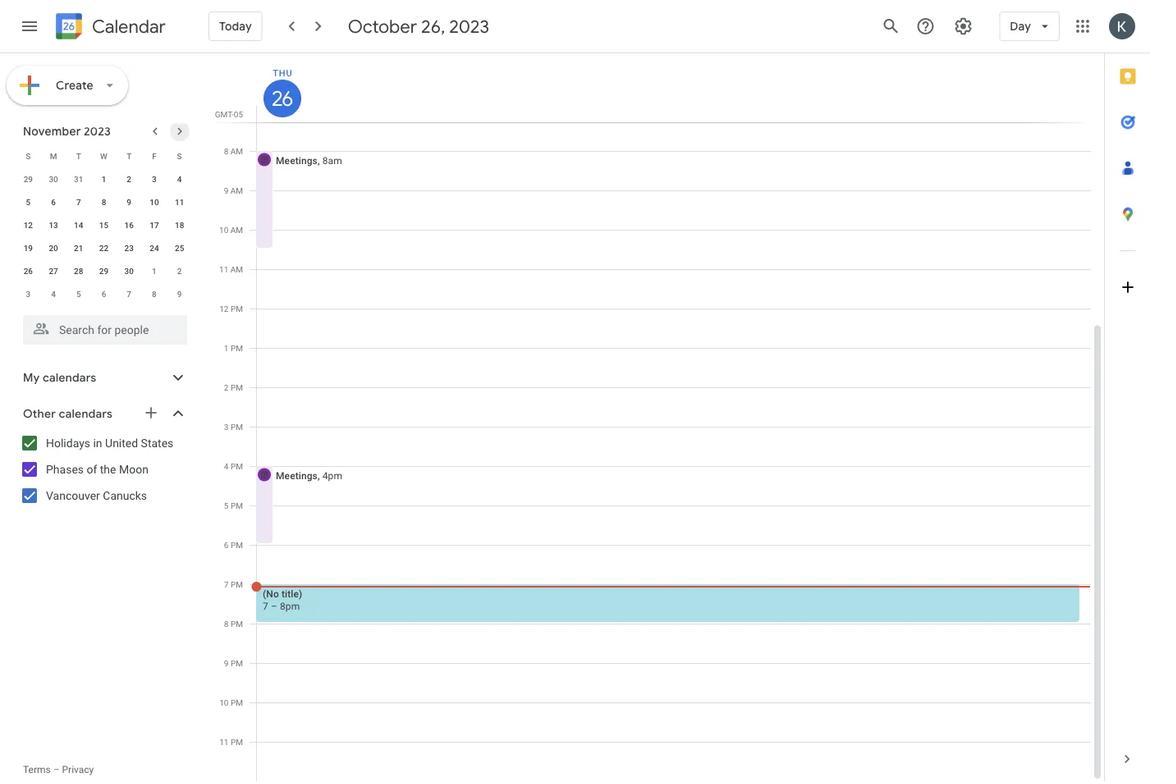 Task type: vqa. For each thing, say whether or not it's contained in the screenshot.
November 2 element
no



Task type: locate. For each thing, give the bounding box(es) containing it.
8 down 7 pm
[[224, 619, 229, 629]]

4 down the 3 pm on the left bottom of page
[[224, 462, 229, 471]]

1 vertical spatial 4
[[51, 289, 56, 299]]

pm up 2 pm
[[231, 343, 243, 353]]

10 up '11 am'
[[219, 225, 229, 235]]

0 horizontal spatial 6
[[51, 197, 56, 207]]

19 element
[[18, 238, 38, 258]]

0 vertical spatial 29
[[24, 174, 33, 184]]

1 vertical spatial 2023
[[84, 124, 111, 138]]

1 vertical spatial calendars
[[59, 407, 113, 421]]

december 9 element
[[170, 284, 189, 304]]

6 down 5 pm
[[224, 540, 229, 550]]

6 inside 'element'
[[102, 289, 106, 299]]

pm left (no
[[231, 580, 243, 590]]

row up october 31 element
[[16, 145, 192, 168]]

october
[[348, 15, 417, 38]]

of
[[87, 463, 97, 476]]

8 for 8 am
[[224, 146, 229, 156]]

holidays in united states
[[46, 436, 174, 450]]

row down w
[[16, 168, 192, 191]]

30 down 23
[[124, 266, 134, 276]]

tab list
[[1105, 53, 1150, 737]]

2 row from the top
[[16, 168, 192, 191]]

6 pm
[[224, 540, 243, 550]]

1 vertical spatial 6
[[102, 289, 106, 299]]

5 down the 28 element
[[76, 289, 81, 299]]

pm up 6 pm
[[231, 501, 243, 511]]

None search field
[[0, 309, 204, 345]]

12 element
[[18, 215, 38, 235]]

, for 4pm
[[318, 470, 320, 482]]

23 element
[[119, 238, 139, 258]]

0 vertical spatial 5
[[26, 197, 31, 207]]

row containing 5
[[16, 191, 192, 214]]

2 vertical spatial 3
[[224, 422, 229, 432]]

0 horizontal spatial –
[[53, 765, 60, 776]]

2 up '16' element
[[127, 174, 131, 184]]

1 meetings from the top
[[276, 155, 318, 166]]

1 horizontal spatial 12
[[219, 304, 229, 314]]

0 horizontal spatial 3
[[26, 289, 31, 299]]

vancouver canucks
[[46, 489, 147, 503]]

row containing s
[[16, 145, 192, 168]]

1 , from the top
[[318, 155, 320, 166]]

s
[[26, 151, 31, 161], [177, 151, 182, 161]]

5
[[26, 197, 31, 207], [76, 289, 81, 299], [224, 501, 229, 511]]

thursday, october 26, today element
[[264, 80, 301, 117]]

10 up 11 pm
[[219, 698, 229, 708]]

25
[[175, 243, 184, 253]]

terms
[[23, 765, 51, 776]]

4
[[177, 174, 182, 184], [51, 289, 56, 299], [224, 462, 229, 471]]

pm for 8 pm
[[231, 619, 243, 629]]

23
[[124, 243, 134, 253]]

26 down 19
[[24, 266, 33, 276]]

13 element
[[44, 215, 63, 235]]

0 horizontal spatial 2023
[[84, 124, 111, 138]]

12 inside row group
[[24, 220, 33, 230]]

6 pm from the top
[[231, 501, 243, 511]]

2 inside grid
[[224, 383, 229, 393]]

9
[[224, 186, 229, 195], [127, 197, 131, 207], [177, 289, 182, 299], [224, 659, 229, 668]]

s right f
[[177, 151, 182, 161]]

25 element
[[170, 238, 189, 258]]

7 up 14 element
[[76, 197, 81, 207]]

5 up 6 pm
[[224, 501, 229, 511]]

pm for 3 pm
[[231, 422, 243, 432]]

am for 11 am
[[231, 264, 243, 274]]

november 2023
[[23, 124, 111, 138]]

privacy
[[62, 765, 94, 776]]

2 horizontal spatial 4
[[224, 462, 229, 471]]

meetings , 4pm
[[276, 470, 342, 482]]

am for 8 am
[[231, 146, 243, 156]]

row containing 3
[[16, 282, 192, 305]]

4 for 4 pm
[[224, 462, 229, 471]]

2023 right 26,
[[449, 15, 490, 38]]

7 row from the top
[[16, 282, 192, 305]]

1 vertical spatial 12
[[219, 304, 229, 314]]

26
[[271, 86, 292, 111], [24, 266, 33, 276]]

2 vertical spatial 10
[[219, 698, 229, 708]]

1 horizontal spatial –
[[271, 601, 277, 612]]

0 vertical spatial 4
[[177, 174, 182, 184]]

10 pm
[[219, 698, 243, 708]]

4 pm from the top
[[231, 422, 243, 432]]

5 row from the top
[[16, 236, 192, 259]]

4 up 11 element
[[177, 174, 182, 184]]

pm down 10 pm
[[231, 737, 243, 747]]

1 horizontal spatial t
[[127, 151, 132, 161]]

2 t from the left
[[127, 151, 132, 161]]

title)
[[282, 588, 302, 600]]

1 horizontal spatial 1
[[152, 266, 157, 276]]

pm up the "4 pm"
[[231, 422, 243, 432]]

row
[[16, 145, 192, 168], [16, 168, 192, 191], [16, 191, 192, 214], [16, 214, 192, 236], [16, 236, 192, 259], [16, 259, 192, 282], [16, 282, 192, 305]]

11 down 10 am
[[219, 264, 229, 274]]

26 down thu
[[271, 86, 292, 111]]

4 row from the top
[[16, 214, 192, 236]]

1
[[102, 174, 106, 184], [152, 266, 157, 276], [224, 343, 229, 353]]

0 vertical spatial 26
[[271, 86, 292, 111]]

10
[[150, 197, 159, 207], [219, 225, 229, 235], [219, 698, 229, 708]]

6 down 29 element
[[102, 289, 106, 299]]

30
[[49, 174, 58, 184], [124, 266, 134, 276]]

create
[[56, 78, 93, 92]]

am down 8 am
[[231, 186, 243, 195]]

0 vertical spatial 2023
[[449, 15, 490, 38]]

, for 8am
[[318, 155, 320, 166]]

1 horizontal spatial 30
[[124, 266, 134, 276]]

0 horizontal spatial 4
[[51, 289, 56, 299]]

6 for 6 pm
[[224, 540, 229, 550]]

11 down 10 pm
[[219, 737, 229, 747]]

pm down 5 pm
[[231, 540, 243, 550]]

m
[[50, 151, 57, 161]]

8 pm
[[224, 619, 243, 629]]

10 pm from the top
[[231, 659, 243, 668]]

meetings left '4pm'
[[276, 470, 318, 482]]

calendars up other calendars
[[43, 371, 96, 385]]

12 down '11 am'
[[219, 304, 229, 314]]

am for 9 am
[[231, 186, 243, 195]]

am for 10 am
[[231, 225, 243, 235]]

6 inside grid
[[224, 540, 229, 550]]

29 left october 30 'element'
[[24, 174, 33, 184]]

3 inside 26 grid
[[224, 422, 229, 432]]

2 horizontal spatial 6
[[224, 540, 229, 550]]

2 , from the top
[[318, 470, 320, 482]]

30 inside 'element'
[[49, 174, 58, 184]]

2 for 2 pm
[[224, 383, 229, 393]]

t left f
[[127, 151, 132, 161]]

3
[[152, 174, 157, 184], [26, 289, 31, 299], [224, 422, 229, 432]]

1 vertical spatial 11
[[219, 264, 229, 274]]

1 vertical spatial 10
[[219, 225, 229, 235]]

11 inside row
[[175, 197, 184, 207]]

3 down 26 element
[[26, 289, 31, 299]]

20 element
[[44, 238, 63, 258]]

1 s from the left
[[26, 151, 31, 161]]

add other calendars image
[[143, 405, 159, 421]]

0 horizontal spatial 29
[[24, 174, 33, 184]]

(no
[[263, 588, 279, 600]]

0 vertical spatial 11
[[175, 197, 184, 207]]

0 vertical spatial calendars
[[43, 371, 96, 385]]

10 for 10 am
[[219, 225, 229, 235]]

27
[[49, 266, 58, 276]]

4 pm
[[224, 462, 243, 471]]

7 down (no
[[263, 601, 268, 612]]

12 pm from the top
[[231, 737, 243, 747]]

,
[[318, 155, 320, 166], [318, 470, 320, 482]]

5 pm
[[224, 501, 243, 511]]

1 vertical spatial 2
[[177, 266, 182, 276]]

1 row from the top
[[16, 145, 192, 168]]

november
[[23, 124, 81, 138]]

1 horizontal spatial 2023
[[449, 15, 490, 38]]

december 4 element
[[44, 284, 63, 304]]

pm for 1 pm
[[231, 343, 243, 353]]

row up 29 element
[[16, 236, 192, 259]]

1 horizontal spatial 2
[[177, 266, 182, 276]]

30 element
[[119, 261, 139, 281]]

0 vertical spatial 3
[[152, 174, 157, 184]]

12 inside 26 grid
[[219, 304, 229, 314]]

– right terms at the left of page
[[53, 765, 60, 776]]

canucks
[[103, 489, 147, 503]]

am up 12 pm at the top of the page
[[231, 264, 243, 274]]

, left "8am" at the top of page
[[318, 155, 320, 166]]

, left '4pm'
[[318, 470, 320, 482]]

2 horizontal spatial 3
[[224, 422, 229, 432]]

december 2 element
[[170, 261, 189, 281]]

october 26, 2023
[[348, 15, 490, 38]]

pm down the 9 pm at the bottom of page
[[231, 698, 243, 708]]

0 horizontal spatial 12
[[24, 220, 33, 230]]

row up 15 element
[[16, 191, 192, 214]]

1 horizontal spatial 26
[[271, 86, 292, 111]]

0 horizontal spatial 5
[[26, 197, 31, 207]]

1 vertical spatial 30
[[124, 266, 134, 276]]

am down 9 am
[[231, 225, 243, 235]]

9 for 9 pm
[[224, 659, 229, 668]]

6 row from the top
[[16, 259, 192, 282]]

1 vertical spatial ,
[[318, 470, 320, 482]]

11 up the "18"
[[175, 197, 184, 207]]

0 vertical spatial –
[[271, 601, 277, 612]]

t
[[76, 151, 81, 161], [127, 151, 132, 161]]

t up october 31 element
[[76, 151, 81, 161]]

1 for december 1 element
[[152, 266, 157, 276]]

1 horizontal spatial s
[[177, 151, 182, 161]]

0 vertical spatial 1
[[102, 174, 106, 184]]

pm down 7 pm
[[231, 619, 243, 629]]

today
[[219, 19, 252, 33]]

row down 22 "element"
[[16, 259, 192, 282]]

12 for 12 pm
[[219, 304, 229, 314]]

4 for "december 4" element
[[51, 289, 56, 299]]

9 up 10 am
[[224, 186, 229, 195]]

support image
[[916, 16, 936, 36]]

1 horizontal spatial 4
[[177, 174, 182, 184]]

2 horizontal spatial 1
[[224, 343, 229, 353]]

29 down the 22
[[99, 266, 109, 276]]

6 down october 30 'element'
[[51, 197, 56, 207]]

2023 up w
[[84, 124, 111, 138]]

26 column header
[[256, 53, 1091, 122]]

30 for october 30 'element'
[[49, 174, 58, 184]]

calendars inside my calendars "dropdown button"
[[43, 371, 96, 385]]

row group
[[16, 168, 192, 305]]

0 horizontal spatial t
[[76, 151, 81, 161]]

pm
[[231, 304, 243, 314], [231, 343, 243, 353], [231, 383, 243, 393], [231, 422, 243, 432], [231, 462, 243, 471], [231, 501, 243, 511], [231, 540, 243, 550], [231, 580, 243, 590], [231, 619, 243, 629], [231, 659, 243, 668], [231, 698, 243, 708], [231, 737, 243, 747]]

calendars inside other calendars 'dropdown button'
[[59, 407, 113, 421]]

6
[[51, 197, 56, 207], [102, 289, 106, 299], [224, 540, 229, 550]]

2 horizontal spatial 5
[[224, 501, 229, 511]]

the
[[100, 463, 116, 476]]

1 down w
[[102, 174, 106, 184]]

2023
[[449, 15, 490, 38], [84, 124, 111, 138]]

thu
[[273, 68, 293, 78]]

8am
[[323, 155, 342, 166]]

my
[[23, 371, 40, 385]]

1 down 12 pm at the top of the page
[[224, 343, 229, 353]]

5 down october 29 element
[[26, 197, 31, 207]]

0 vertical spatial 2
[[127, 174, 131, 184]]

1 am from the top
[[231, 146, 243, 156]]

0 horizontal spatial 26
[[24, 266, 33, 276]]

2 vertical spatial 11
[[219, 737, 229, 747]]

1 vertical spatial meetings
[[276, 470, 318, 482]]

pm down '8 pm'
[[231, 659, 243, 668]]

3 up the "4 pm"
[[224, 422, 229, 432]]

26 element
[[18, 261, 38, 281]]

calendars
[[43, 371, 96, 385], [59, 407, 113, 421]]

2 meetings from the top
[[276, 470, 318, 482]]

2 vertical spatial 1
[[224, 343, 229, 353]]

today button
[[209, 7, 263, 46]]

0 vertical spatial 12
[[24, 220, 33, 230]]

4 am from the top
[[231, 264, 243, 274]]

9 for 9 am
[[224, 186, 229, 195]]

meetings left "8am" at the top of page
[[276, 155, 318, 166]]

3 row from the top
[[16, 191, 192, 214]]

1 vertical spatial 3
[[26, 289, 31, 299]]

december 1 element
[[144, 261, 164, 281]]

meetings
[[276, 155, 318, 166], [276, 470, 318, 482]]

–
[[271, 601, 277, 612], [53, 765, 60, 776]]

2 am from the top
[[231, 186, 243, 195]]

3 up the "10" "element"
[[152, 174, 157, 184]]

11
[[175, 197, 184, 207], [219, 264, 229, 274], [219, 737, 229, 747]]

1 vertical spatial 29
[[99, 266, 109, 276]]

24
[[150, 243, 159, 253]]

11 for 11 am
[[219, 264, 229, 274]]

1 vertical spatial 5
[[76, 289, 81, 299]]

5 pm from the top
[[231, 462, 243, 471]]

2 vertical spatial 4
[[224, 462, 229, 471]]

7 inside (no title) 7 – 8pm
[[263, 601, 268, 612]]

2
[[127, 174, 131, 184], [177, 266, 182, 276], [224, 383, 229, 393]]

october 31 element
[[69, 169, 89, 189]]

7
[[76, 197, 81, 207], [127, 289, 131, 299], [224, 580, 229, 590], [263, 601, 268, 612]]

1 down 24 element
[[152, 266, 157, 276]]

0 vertical spatial ,
[[318, 155, 320, 166]]

2 horizontal spatial 2
[[224, 383, 229, 393]]

0 horizontal spatial s
[[26, 151, 31, 161]]

9 for december 9 element on the left top of page
[[177, 289, 182, 299]]

2 down 1 pm
[[224, 383, 229, 393]]

9 down december 2 element
[[177, 289, 182, 299]]

30 down m
[[49, 174, 58, 184]]

row up 22 "element"
[[16, 214, 192, 236]]

11 for 11
[[175, 197, 184, 207]]

am
[[231, 146, 243, 156], [231, 186, 243, 195], [231, 225, 243, 235], [231, 264, 243, 274]]

1 horizontal spatial 6
[[102, 289, 106, 299]]

8 down gmt-
[[224, 146, 229, 156]]

2 vertical spatial 5
[[224, 501, 229, 511]]

0 vertical spatial 10
[[150, 197, 159, 207]]

1 vertical spatial 1
[[152, 266, 157, 276]]

(no title) 7 – 8pm
[[263, 588, 302, 612]]

3 am from the top
[[231, 225, 243, 235]]

10 element
[[144, 192, 164, 212]]

15
[[99, 220, 109, 230]]

other calendars
[[23, 407, 113, 421]]

8 down december 1 element
[[152, 289, 157, 299]]

terms link
[[23, 765, 51, 776]]

11 pm from the top
[[231, 698, 243, 708]]

3 pm from the top
[[231, 383, 243, 393]]

main drawer image
[[20, 16, 39, 36]]

2 pm from the top
[[231, 343, 243, 353]]

calendars up in
[[59, 407, 113, 421]]

4 down 27 element
[[51, 289, 56, 299]]

1 horizontal spatial 3
[[152, 174, 157, 184]]

4 inside 26 grid
[[224, 462, 229, 471]]

0 vertical spatial 6
[[51, 197, 56, 207]]

10 inside "element"
[[150, 197, 159, 207]]

1 horizontal spatial 5
[[76, 289, 81, 299]]

5 inside 26 grid
[[224, 501, 229, 511]]

1 inside 26 grid
[[224, 343, 229, 353]]

29
[[24, 174, 33, 184], [99, 266, 109, 276]]

– down (no
[[271, 601, 277, 612]]

0 vertical spatial 30
[[49, 174, 58, 184]]

0 vertical spatial meetings
[[276, 155, 318, 166]]

10 up 17
[[150, 197, 159, 207]]

1 vertical spatial 26
[[24, 266, 33, 276]]

1 pm from the top
[[231, 304, 243, 314]]

united
[[105, 436, 138, 450]]

row down 29 element
[[16, 282, 192, 305]]

8
[[224, 146, 229, 156], [102, 197, 106, 207], [152, 289, 157, 299], [224, 619, 229, 629]]

2 up december 9 element on the left top of page
[[177, 266, 182, 276]]

pm for 4 pm
[[231, 462, 243, 471]]

1 horizontal spatial 29
[[99, 266, 109, 276]]

in
[[93, 436, 102, 450]]

pm up 1 pm
[[231, 304, 243, 314]]

pm down the 3 pm on the left bottom of page
[[231, 462, 243, 471]]

5 for 5 pm
[[224, 501, 229, 511]]

12 up 19
[[24, 220, 33, 230]]

8 pm from the top
[[231, 580, 243, 590]]

my calendars
[[23, 371, 96, 385]]

14
[[74, 220, 83, 230]]

8 for the december 8 element
[[152, 289, 157, 299]]

2 vertical spatial 6
[[224, 540, 229, 550]]

12 pm
[[219, 304, 243, 314]]

7 pm from the top
[[231, 540, 243, 550]]

row containing 29
[[16, 168, 192, 191]]

9 pm from the top
[[231, 619, 243, 629]]

settings menu image
[[954, 16, 973, 36]]

am down 05
[[231, 146, 243, 156]]

2 vertical spatial 2
[[224, 383, 229, 393]]

12
[[24, 220, 33, 230], [219, 304, 229, 314]]

9 up 10 pm
[[224, 659, 229, 668]]

0 horizontal spatial 30
[[49, 174, 58, 184]]

21
[[74, 243, 83, 253]]

s up october 29 element
[[26, 151, 31, 161]]

pm down 1 pm
[[231, 383, 243, 393]]



Task type: describe. For each thing, give the bounding box(es) containing it.
8 for 8 pm
[[224, 619, 229, 629]]

gmt-05
[[215, 109, 243, 119]]

december 5 element
[[69, 284, 89, 304]]

3 pm
[[224, 422, 243, 432]]

31
[[74, 174, 83, 184]]

8 am
[[224, 146, 243, 156]]

row containing 19
[[16, 236, 192, 259]]

3 for december 3 element
[[26, 289, 31, 299]]

calendars for other calendars
[[59, 407, 113, 421]]

10 am
[[219, 225, 243, 235]]

22 element
[[94, 238, 114, 258]]

other calendars list
[[3, 430, 204, 509]]

other calendars button
[[3, 401, 204, 427]]

phases
[[46, 463, 84, 476]]

26 grid
[[210, 53, 1104, 783]]

11 am
[[219, 264, 243, 274]]

12 for 12
[[24, 220, 33, 230]]

december 3 element
[[18, 284, 38, 304]]

30 for 30 element at top left
[[124, 266, 134, 276]]

14 element
[[69, 215, 89, 235]]

29 for october 29 element
[[24, 174, 33, 184]]

28 element
[[69, 261, 89, 281]]

05
[[234, 109, 243, 119]]

26 inside "november 2023" grid
[[24, 266, 33, 276]]

10 for 10
[[150, 197, 159, 207]]

2 pm
[[224, 383, 243, 393]]

– inside (no title) 7 – 8pm
[[271, 601, 277, 612]]

7 down 6 pm
[[224, 580, 229, 590]]

Search for people text field
[[33, 315, 177, 345]]

7 pm
[[224, 580, 243, 590]]

row containing 26
[[16, 259, 192, 282]]

october 29 element
[[18, 169, 38, 189]]

december 6 element
[[94, 284, 114, 304]]

moon
[[119, 463, 149, 476]]

holidays
[[46, 436, 90, 450]]

1 vertical spatial –
[[53, 765, 60, 776]]

w
[[100, 151, 107, 161]]

3 for 3 pm
[[224, 422, 229, 432]]

calendar heading
[[89, 15, 166, 38]]

day button
[[1000, 7, 1060, 46]]

thu 26
[[271, 68, 293, 111]]

18 element
[[170, 215, 189, 235]]

11 element
[[170, 192, 189, 212]]

my calendars button
[[3, 365, 204, 391]]

16
[[124, 220, 134, 230]]

9 up '16' element
[[127, 197, 131, 207]]

4pm
[[323, 470, 342, 482]]

calendar element
[[53, 10, 166, 46]]

29 element
[[94, 261, 114, 281]]

20
[[49, 243, 58, 253]]

7 down 30 element at top left
[[127, 289, 131, 299]]

27 element
[[44, 261, 63, 281]]

states
[[141, 436, 174, 450]]

9 am
[[224, 186, 243, 195]]

8pm
[[280, 601, 300, 612]]

24 element
[[144, 238, 164, 258]]

pm for 2 pm
[[231, 383, 243, 393]]

vancouver
[[46, 489, 100, 503]]

1 for 1 pm
[[224, 343, 229, 353]]

29 for 29 element
[[99, 266, 109, 276]]

pm for 7 pm
[[231, 580, 243, 590]]

0 horizontal spatial 1
[[102, 174, 106, 184]]

terms – privacy
[[23, 765, 94, 776]]

day
[[1010, 19, 1031, 33]]

december 8 element
[[144, 284, 164, 304]]

9 pm
[[224, 659, 243, 668]]

11 pm
[[219, 737, 243, 747]]

1 t from the left
[[76, 151, 81, 161]]

october 30 element
[[44, 169, 63, 189]]

pm for 10 pm
[[231, 698, 243, 708]]

pm for 5 pm
[[231, 501, 243, 511]]

meetings , 8am
[[276, 155, 342, 166]]

10 for 10 pm
[[219, 698, 229, 708]]

2 s from the left
[[177, 151, 182, 161]]

other
[[23, 407, 56, 421]]

row group containing 29
[[16, 168, 192, 305]]

13
[[49, 220, 58, 230]]

december 7 element
[[119, 284, 139, 304]]

meetings for meetings , 4pm
[[276, 470, 318, 482]]

meetings for meetings , 8am
[[276, 155, 318, 166]]

26 inside thu 26
[[271, 86, 292, 111]]

28
[[74, 266, 83, 276]]

pm for 11 pm
[[231, 737, 243, 747]]

2 for december 2 element
[[177, 266, 182, 276]]

0 horizontal spatial 2
[[127, 174, 131, 184]]

row containing 12
[[16, 214, 192, 236]]

pm for 12 pm
[[231, 304, 243, 314]]

f
[[152, 151, 157, 161]]

18
[[175, 220, 184, 230]]

8 up 15 element
[[102, 197, 106, 207]]

5 for december 5 element
[[76, 289, 81, 299]]

26,
[[421, 15, 445, 38]]

11 for 11 pm
[[219, 737, 229, 747]]

16 element
[[119, 215, 139, 235]]

17 element
[[144, 215, 164, 235]]

19
[[24, 243, 33, 253]]

calendar
[[92, 15, 166, 38]]

gmt-
[[215, 109, 234, 119]]

pm for 6 pm
[[231, 540, 243, 550]]

privacy link
[[62, 765, 94, 776]]

pm for 9 pm
[[231, 659, 243, 668]]

6 for december 6 'element'
[[102, 289, 106, 299]]

november 2023 grid
[[16, 145, 192, 305]]

phases of the moon
[[46, 463, 149, 476]]

create button
[[7, 66, 128, 105]]

17
[[150, 220, 159, 230]]

21 element
[[69, 238, 89, 258]]

15 element
[[94, 215, 114, 235]]

1 pm
[[224, 343, 243, 353]]

22
[[99, 243, 109, 253]]

calendars for my calendars
[[43, 371, 96, 385]]



